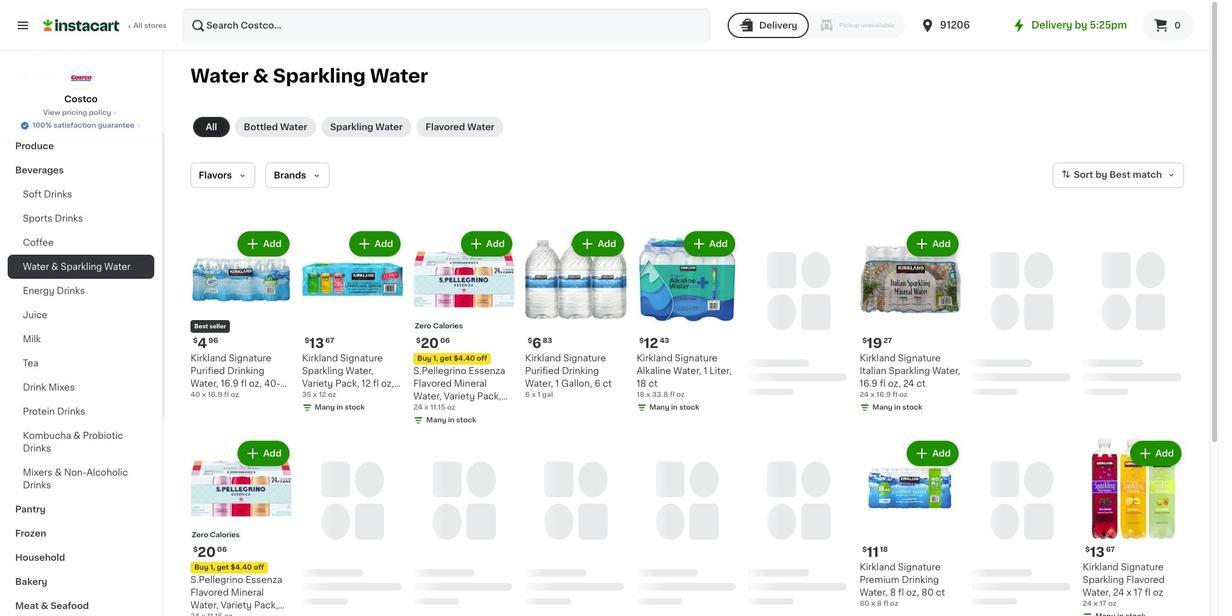 Task type: locate. For each thing, give the bounding box(es) containing it.
$ inside "$ 4 96"
[[193, 337, 198, 344]]

2 horizontal spatial buy
[[417, 355, 432, 362]]

1 vertical spatial 1
[[555, 379, 559, 388]]

0 vertical spatial variety
[[302, 379, 333, 388]]

$ for kirkland signature italian sparkling water, 16.9 fl oz, 24 ct
[[862, 337, 867, 344]]

1 left liter, at the right bottom of page
[[704, 366, 707, 375]]

kirkland signature purified drinking water, 1 gallon, 6 ct 6 x 1 gal
[[525, 354, 612, 398]]

0 horizontal spatial 20
[[198, 546, 216, 559]]

add button
[[239, 232, 288, 255], [351, 232, 400, 255], [462, 232, 511, 255], [574, 232, 623, 255], [685, 232, 734, 255], [908, 232, 958, 255], [239, 442, 288, 465], [908, 442, 958, 465], [1132, 442, 1181, 465]]

2 horizontal spatial drinking
[[902, 576, 939, 585]]

0 horizontal spatial drinking
[[227, 366, 264, 375]]

1 horizontal spatial drinking
[[562, 366, 599, 375]]

& right meat
[[41, 601, 48, 610]]

1 vertical spatial 1,
[[210, 564, 215, 571]]

by left 5:25pm
[[1075, 20, 1088, 30]]

water & sparkling water
[[191, 67, 428, 85], [23, 262, 131, 271]]

0 vertical spatial pack,
[[335, 379, 360, 388]]

mixes
[[49, 383, 75, 392]]

buy it again link
[[8, 39, 154, 64]]

signature inside 'kirkland signature premium drinking water, 8 fl oz, 80 ct 80 x 8 fl oz'
[[898, 563, 941, 572]]

$ for kirkland signature purified drinking water, 16.9 fl oz, 40- count
[[193, 337, 198, 344]]

33.8
[[652, 391, 668, 398]]

household
[[15, 553, 65, 562]]

$ 13 67 up kirkland signature sparkling flavored water, 24 x 17 fl oz 24 x 17 oz
[[1086, 546, 1115, 559]]

13 up kirkland signature sparkling water, variety pack, 12 fl oz, 35 ct
[[309, 336, 324, 350]]

None search field
[[182, 8, 711, 43]]

ct inside 'kirkland signature premium drinking water, 8 fl oz, 80 ct 80 x 8 fl oz'
[[936, 588, 945, 597]]

x inside 'kirkland signature premium drinking water, 8 fl oz, 80 ct 80 x 8 fl oz'
[[871, 600, 876, 607]]

0 horizontal spatial by
[[1075, 20, 1088, 30]]

alcoholic
[[87, 468, 128, 477]]

0 horizontal spatial all
[[133, 22, 142, 29]]

0 horizontal spatial purified
[[191, 366, 225, 375]]

soft drinks
[[23, 190, 72, 199]]

best left seller
[[194, 323, 208, 329]]

2 35 from the top
[[302, 392, 314, 401]]

0 vertical spatial all
[[133, 22, 142, 29]]

67 up kirkland signature sparkling water, variety pack, 12 fl oz, 35 ct
[[325, 337, 334, 344]]

0 vertical spatial by
[[1075, 20, 1088, 30]]

best seller
[[194, 323, 226, 329]]

kirkland for kirkland signature
[[15, 117, 53, 126]]

1 vertical spatial $ 20 06
[[193, 546, 227, 559]]

100% satisfaction guarantee
[[32, 122, 135, 129]]

many in stock down 33.8
[[649, 404, 700, 411]]

in down kirkland signature italian sparkling water, 16.9 fl oz, 24 ct 24 x 16.9 fl oz
[[894, 404, 901, 411]]

91206
[[940, 20, 970, 30]]

24 x 11.15 oz
[[414, 404, 456, 411]]

drinks inside mixers & non-alcoholic drinks
[[23, 481, 51, 490]]

drinking up gallon,
[[562, 366, 599, 375]]

ct inside kirkland signature italian sparkling water, 16.9 fl oz, 24 ct 24 x 16.9 fl oz
[[917, 379, 926, 388]]

35 inside kirkland signature sparkling water, variety pack, 12 fl oz, 35 ct
[[302, 392, 314, 401]]

1 vertical spatial 13
[[1090, 546, 1105, 559]]

add button for 24 x 16.9 fl oz
[[908, 232, 958, 255]]

$ 4 96
[[193, 336, 218, 350]]

1 vertical spatial water & sparkling water
[[23, 262, 131, 271]]

18 right 11
[[880, 546, 888, 553]]

sparkling water link
[[321, 117, 412, 137]]

get
[[440, 355, 452, 362], [217, 564, 229, 571]]

$ 13 67 for kirkland signature sparkling water, variety pack, 12 fl oz, 35 ct
[[305, 336, 334, 350]]

oz inside kirkland signature alkaline water, 1 liter, 18 ct 18 x 33.8 fl oz
[[677, 391, 685, 398]]

1 horizontal spatial mineral
[[454, 379, 487, 388]]

1 horizontal spatial all
[[206, 123, 217, 131]]

s.pellegrino
[[414, 366, 466, 375], [191, 576, 243, 585]]

kirkland inside the kirkland signature purified drinking water, 1 gallon, 6 ct 6 x 1 gal
[[525, 354, 561, 362]]

service type group
[[728, 13, 905, 38]]

drinks
[[44, 190, 72, 199], [55, 214, 83, 223], [57, 286, 85, 295], [57, 407, 85, 416], [23, 444, 51, 453], [23, 481, 51, 490]]

1 vertical spatial pack,
[[477, 392, 501, 401]]

$ inside "$ 11 18"
[[862, 546, 867, 553]]

many down 35 x 12 oz
[[315, 404, 335, 411]]

1 horizontal spatial 1,
[[433, 355, 438, 362]]

signature inside the kirkland signature purified drinking water, 1 gallon, 6 ct 6 x 1 gal
[[563, 354, 606, 362]]

drinks up sports drinks
[[44, 190, 72, 199]]

protein drinks
[[23, 407, 85, 416]]

meat & seafood link
[[8, 594, 154, 616]]

all for all stores
[[133, 22, 142, 29]]

pack,
[[335, 379, 360, 388], [477, 392, 501, 401], [254, 601, 278, 610]]

x inside kirkland signature alkaline water, 1 liter, 18 ct 18 x 33.8 fl oz
[[646, 391, 651, 398]]

0 vertical spatial water & sparkling water
[[191, 67, 428, 85]]

add button for 6 x 1 gal
[[574, 232, 623, 255]]

1 horizontal spatial s.pellegrino
[[414, 366, 466, 375]]

1 vertical spatial 80
[[860, 600, 870, 607]]

in for 19
[[894, 404, 901, 411]]

water, inside kirkland signature sparkling water, variety pack, 12 fl oz, 35 ct
[[346, 366, 374, 375]]

1 horizontal spatial purified
[[525, 366, 560, 375]]

1 vertical spatial best
[[194, 323, 208, 329]]

x inside kirkland signature italian sparkling water, 16.9 fl oz, 24 ct 24 x 16.9 fl oz
[[871, 391, 875, 398]]

by right sort
[[1096, 170, 1108, 179]]

water, inside 'kirkland signature premium drinking water, 8 fl oz, 80 ct 80 x 8 fl oz'
[[860, 588, 888, 597]]

oz, inside kirkland signature purified drinking water, 16.9 fl oz, 40- count
[[249, 379, 262, 388]]

kirkland signature link
[[8, 110, 154, 134]]

purified inside the kirkland signature purified drinking water, 1 gallon, 6 ct 6 x 1 gal
[[525, 366, 560, 375]]

meat
[[15, 601, 39, 610]]

2 vertical spatial buy
[[194, 564, 209, 571]]

kirkland inside kirkland signature italian sparkling water, 16.9 fl oz, 24 ct 24 x 16.9 fl oz
[[860, 354, 896, 362]]

delivery by 5:25pm
[[1032, 20, 1127, 30]]

1 vertical spatial all
[[206, 123, 217, 131]]

kirkland inside kirkland signature purified drinking water, 16.9 fl oz, 40- count
[[191, 354, 226, 362]]

11
[[867, 546, 879, 559]]

6 left gal
[[525, 391, 530, 398]]

1 horizontal spatial 20
[[421, 336, 439, 350]]

0 horizontal spatial $ 13 67
[[305, 336, 334, 350]]

signature for kirkland signature sparkling water, variety pack, 12 fl oz, 35 ct
[[340, 354, 383, 362]]

purified inside kirkland signature purified drinking water, 16.9 fl oz, 40- count
[[191, 366, 225, 375]]

kirkland inside kirkland signature sparkling flavored water, 24 x 17 fl oz 24 x 17 oz
[[1083, 563, 1119, 572]]

signature inside kirkland signature alkaline water, 1 liter, 18 ct 18 x 33.8 fl oz
[[675, 354, 718, 362]]

lists link
[[8, 64, 154, 90]]

drinking
[[227, 366, 264, 375], [562, 366, 599, 375], [902, 576, 939, 585]]

brands button
[[266, 163, 330, 188]]

all left the stores
[[133, 22, 142, 29]]

20
[[421, 336, 439, 350], [198, 546, 216, 559]]

sort
[[1074, 170, 1094, 179]]

many in stock for 19
[[873, 404, 923, 411]]

all inside 'link'
[[133, 22, 142, 29]]

2 vertical spatial 6
[[525, 391, 530, 398]]

1 horizontal spatial buy
[[194, 564, 209, 571]]

1 left gallon,
[[555, 379, 559, 388]]

& left non-
[[55, 468, 62, 477]]

seafood
[[51, 601, 89, 610]]

pack, inside kirkland signature sparkling water, variety pack, 12 fl oz, 35 ct
[[335, 379, 360, 388]]

0 vertical spatial calories
[[433, 322, 463, 329]]

0 vertical spatial zero calories
[[415, 322, 463, 329]]

kirkland for kirkland signature purified drinking water, 1 gallon, 6 ct 6 x 1 gal
[[525, 354, 561, 362]]

add button for 18 x 33.8 fl oz
[[685, 232, 734, 255]]

18 left 33.8
[[637, 391, 645, 398]]

water,
[[933, 366, 961, 375], [346, 366, 374, 375], [674, 366, 702, 375], [191, 379, 219, 388], [525, 379, 553, 388], [414, 392, 442, 401], [860, 588, 888, 597], [1083, 588, 1111, 597], [191, 601, 219, 610]]

1 horizontal spatial pack,
[[335, 379, 360, 388]]

1 vertical spatial buy 1, get $4.40 off
[[194, 564, 264, 571]]

sparkling
[[273, 67, 366, 85], [330, 123, 373, 131], [61, 262, 102, 271], [889, 366, 930, 375], [302, 366, 343, 375], [1083, 576, 1124, 585]]

purified for 1
[[525, 366, 560, 375]]

drinks down soft drinks link
[[55, 214, 83, 223]]

signature for kirkland signature sparkling flavored water, 24 x 17 fl oz 24 x 17 oz
[[1121, 563, 1164, 572]]

$ inside $ 19 27
[[862, 337, 867, 344]]

signature inside kirkland signature sparkling water, variety pack, 12 fl oz, 35 ct
[[340, 354, 383, 362]]

0 horizontal spatial s.pellegrino
[[191, 576, 243, 585]]

43
[[660, 337, 669, 344]]

& inside kombucha & probiotic drinks
[[73, 431, 81, 440]]

gal
[[542, 391, 553, 398]]

signature inside kirkland signature sparkling flavored water, 24 x 17 fl oz 24 x 17 oz
[[1121, 563, 1164, 572]]

$ for kirkland signature alkaline water, 1 liter, 18 ct
[[639, 337, 644, 344]]

many down 33.8
[[649, 404, 670, 411]]

signature inside kirkland signature italian sparkling water, 16.9 fl oz, 24 ct 24 x 16.9 fl oz
[[898, 354, 941, 362]]

& for 'kombucha & probiotic drinks' link
[[73, 431, 81, 440]]

1 horizontal spatial water & sparkling water
[[191, 67, 428, 85]]

add for 40 x 16.9 fl oz
[[263, 239, 282, 248]]

13 up kirkland signature sparkling flavored water, 24 x 17 fl oz 24 x 17 oz
[[1090, 546, 1105, 559]]

delivery inside button
[[759, 21, 798, 30]]

1 horizontal spatial variety
[[302, 379, 333, 388]]

0 horizontal spatial zero
[[192, 532, 208, 539]]

fl
[[241, 379, 247, 388], [880, 379, 886, 388], [373, 379, 379, 388], [224, 391, 229, 398], [893, 391, 898, 398], [670, 391, 675, 398], [435, 404, 441, 413], [898, 588, 904, 597], [1145, 588, 1151, 597], [884, 600, 889, 607], [212, 614, 217, 616]]

many in stock for 13
[[315, 404, 365, 411]]

$ inside '$ 6 83'
[[528, 337, 532, 344]]

0 horizontal spatial 06
[[217, 546, 227, 553]]

add for 24 x 16.9 fl oz
[[933, 239, 951, 248]]

0 horizontal spatial variety
[[221, 601, 252, 610]]

product group
[[191, 229, 292, 401], [302, 229, 404, 415], [414, 229, 515, 428], [525, 229, 627, 400], [637, 229, 738, 415], [860, 229, 961, 415], [191, 438, 292, 616], [860, 438, 961, 609], [1083, 438, 1184, 616]]

drinking inside the kirkland signature purified drinking water, 1 gallon, 6 ct 6 x 1 gal
[[562, 366, 599, 375]]

1 horizontal spatial 06
[[440, 337, 450, 344]]

flavored water
[[426, 123, 495, 131]]

0 horizontal spatial 67
[[325, 337, 334, 344]]

0 vertical spatial 12
[[644, 336, 659, 350]]

many down 24 x 11.15 oz
[[426, 416, 446, 423]]

by
[[1075, 20, 1088, 30], [1096, 170, 1108, 179]]

& for water & sparkling water link
[[51, 262, 58, 271]]

1 horizontal spatial $ 20 06
[[416, 336, 450, 350]]

$ inside '$ 12 43'
[[639, 337, 644, 344]]

0 vertical spatial 6
[[532, 336, 542, 350]]

kirkland inside kirkland signature alkaline water, 1 liter, 18 ct 18 x 33.8 fl oz
[[637, 354, 673, 362]]

1 left gal
[[538, 391, 541, 398]]

67
[[325, 337, 334, 344], [1106, 546, 1115, 553]]

13 for kirkland signature sparkling water, variety pack, 12 fl oz, 35 ct
[[309, 336, 324, 350]]

product group containing 19
[[860, 229, 961, 415]]

0 horizontal spatial delivery
[[759, 21, 798, 30]]

0 vertical spatial 17
[[1134, 588, 1143, 597]]

many in stock down 35 x 12 oz
[[315, 404, 365, 411]]

0 vertical spatial $ 20 06
[[416, 336, 450, 350]]

drinking inside kirkland signature purified drinking water, 16.9 fl oz, 40- count
[[227, 366, 264, 375]]

$
[[193, 337, 198, 344], [528, 337, 532, 344], [862, 337, 867, 344], [305, 337, 309, 344], [416, 337, 421, 344], [639, 337, 644, 344], [193, 546, 198, 553], [862, 546, 867, 553], [1086, 546, 1090, 553]]

oz
[[231, 391, 239, 398], [899, 391, 908, 398], [328, 391, 336, 398], [677, 391, 685, 398], [447, 404, 456, 411], [1153, 588, 1164, 597], [890, 600, 899, 607], [1109, 600, 1117, 607]]

kirkland inside 'kirkland signature premium drinking water, 8 fl oz, 80 ct 80 x 8 fl oz'
[[860, 563, 896, 572]]

& up energy drinks
[[51, 262, 58, 271]]

0 horizontal spatial 6
[[525, 391, 530, 398]]

$ for kirkland signature sparkling flavored water, 24 x 17 fl oz
[[1086, 546, 1090, 553]]

add for 80 x 8 fl oz
[[933, 449, 951, 458]]

by inside "field"
[[1096, 170, 1108, 179]]

it
[[56, 47, 62, 56]]

many down italian
[[873, 404, 893, 411]]

1 vertical spatial s.pellegrino essenza flavored mineral water, variety pack, 11.15 fl oz, 24 ct
[[191, 576, 282, 616]]

bottled
[[244, 123, 278, 131]]

1 35 from the top
[[302, 391, 311, 398]]

delivery for delivery
[[759, 21, 798, 30]]

calories
[[433, 322, 463, 329], [210, 532, 240, 539]]

water & sparkling water up bottled water link
[[191, 67, 428, 85]]

6 right gallon,
[[595, 379, 601, 388]]

lists
[[36, 72, 57, 81]]

mixers
[[23, 468, 53, 477]]

1 vertical spatial $ 13 67
[[1086, 546, 1115, 559]]

in down kirkland signature sparkling water, variety pack, 12 fl oz, 35 ct
[[337, 404, 343, 411]]

drinks up juice link
[[57, 286, 85, 295]]

2 vertical spatial 12
[[319, 391, 326, 398]]

1 horizontal spatial 67
[[1106, 546, 1115, 553]]

0 vertical spatial 13
[[309, 336, 324, 350]]

pricing
[[62, 109, 87, 116]]

stock for 12
[[680, 404, 700, 411]]

drinks down kombucha
[[23, 444, 51, 453]]

satisfaction
[[53, 122, 96, 129]]

product group containing 12
[[637, 229, 738, 415]]

kirkland for kirkland signature purified drinking water, 16.9 fl oz, 40- count
[[191, 354, 226, 362]]

drinking up the 40-
[[227, 366, 264, 375]]

0 vertical spatial best
[[1110, 170, 1131, 179]]

drinks inside kombucha & probiotic drinks
[[23, 444, 51, 453]]

1 horizontal spatial 13
[[1090, 546, 1105, 559]]

1 horizontal spatial 17
[[1134, 588, 1143, 597]]

coffee
[[23, 238, 54, 247]]

delivery
[[1032, 20, 1073, 30], [759, 21, 798, 30]]

in down kirkland signature alkaline water, 1 liter, 18 ct 18 x 33.8 fl oz
[[671, 404, 678, 411]]

0 vertical spatial $ 13 67
[[305, 336, 334, 350]]

0 horizontal spatial 1
[[538, 391, 541, 398]]

x
[[202, 391, 206, 398], [532, 391, 536, 398], [871, 391, 875, 398], [313, 391, 317, 398], [646, 391, 651, 398], [424, 404, 429, 411], [1127, 588, 1132, 597], [871, 600, 876, 607], [1094, 600, 1098, 607]]

all up flavors
[[206, 123, 217, 131]]

view pricing policy link
[[43, 108, 119, 118]]

drinking right premium
[[902, 576, 939, 585]]

kirkland for kirkland signature alkaline water, 1 liter, 18 ct 18 x 33.8 fl oz
[[637, 354, 673, 362]]

1 vertical spatial by
[[1096, 170, 1108, 179]]

0 vertical spatial zero
[[415, 322, 431, 329]]

kirkland for kirkland signature sparkling water, variety pack, 12 fl oz, 35 ct
[[302, 354, 338, 362]]

6
[[532, 336, 542, 350], [595, 379, 601, 388], [525, 391, 530, 398]]

add button for 35 x 12 oz
[[351, 232, 400, 255]]

18 down alkaline
[[637, 379, 647, 388]]

5:25pm
[[1090, 20, 1127, 30]]

instacart logo image
[[43, 18, 119, 33]]

0 horizontal spatial get
[[217, 564, 229, 571]]

0 horizontal spatial buy 1, get $4.40 off
[[194, 564, 264, 571]]

0 vertical spatial get
[[440, 355, 452, 362]]

1 vertical spatial $4.40
[[231, 564, 252, 571]]

many in stock down kirkland signature italian sparkling water, 16.9 fl oz, 24 ct 24 x 16.9 fl oz
[[873, 404, 923, 411]]

2 purified from the left
[[525, 366, 560, 375]]

0 horizontal spatial 17
[[1100, 600, 1107, 607]]

0 vertical spatial 1,
[[433, 355, 438, 362]]

$ 13 67 up kirkland signature sparkling water, variety pack, 12 fl oz, 35 ct
[[305, 336, 334, 350]]

tea
[[23, 359, 39, 368]]

0 horizontal spatial best
[[194, 323, 208, 329]]

1 vertical spatial 17
[[1100, 600, 1107, 607]]

1 purified from the left
[[191, 366, 225, 375]]

16.9
[[221, 379, 239, 388], [860, 379, 878, 388], [208, 391, 222, 398], [877, 391, 891, 398]]

product group containing 4
[[191, 229, 292, 401]]

0 vertical spatial buy
[[36, 47, 54, 56]]

best inside "field"
[[1110, 170, 1131, 179]]

fl inside kirkland signature alkaline water, 1 liter, 18 ct 18 x 33.8 fl oz
[[670, 391, 675, 398]]

view pricing policy
[[43, 109, 111, 116]]

& down protein drinks link
[[73, 431, 81, 440]]

$ for kirkland signature sparkling water, variety pack, 12 fl oz, 35 ct
[[305, 337, 309, 344]]

oz, inside kirkland signature italian sparkling water, 16.9 fl oz, 24 ct 24 x 16.9 fl oz
[[888, 379, 901, 388]]

all stores
[[133, 22, 167, 29]]

sports drinks
[[23, 214, 83, 223]]

6 left '83'
[[532, 336, 542, 350]]

many
[[873, 404, 893, 411], [315, 404, 335, 411], [649, 404, 670, 411], [426, 416, 446, 423]]

1 vertical spatial get
[[217, 564, 229, 571]]

drinking inside 'kirkland signature premium drinking water, 8 fl oz, 80 ct 80 x 8 fl oz'
[[902, 576, 939, 585]]

35 x 12 oz
[[302, 391, 336, 398]]

best for best match
[[1110, 170, 1131, 179]]

12
[[644, 336, 659, 350], [362, 379, 371, 388], [319, 391, 326, 398]]

beverages link
[[8, 158, 154, 182]]

kirkland for kirkland signature italian sparkling water, 16.9 fl oz, 24 ct 24 x 16.9 fl oz
[[860, 354, 896, 362]]

kirkland for kirkland signature sparkling flavored water, 24 x 17 fl oz 24 x 17 oz
[[1083, 563, 1119, 572]]

add button for 24 x 11.15 oz
[[462, 232, 511, 255]]

kirkland inside kirkland signature sparkling water, variety pack, 12 fl oz, 35 ct
[[302, 354, 338, 362]]

stock
[[903, 404, 923, 411], [345, 404, 365, 411], [680, 404, 700, 411], [456, 416, 476, 423]]

0 vertical spatial 80
[[922, 588, 934, 597]]

sparkling inside kirkland signature italian sparkling water, 16.9 fl oz, 24 ct 24 x 16.9 fl oz
[[889, 366, 930, 375]]

0 horizontal spatial off
[[254, 564, 264, 571]]

s.pellegrino essenza flavored mineral water, variety pack, 11.15 fl oz, 24 ct
[[414, 366, 505, 413], [191, 576, 282, 616]]

1 horizontal spatial by
[[1096, 170, 1108, 179]]

purified up gal
[[525, 366, 560, 375]]

add for 35 x 12 oz
[[375, 239, 393, 248]]

again
[[64, 47, 89, 56]]

& for meat & seafood link
[[41, 601, 48, 610]]

drinks down mixes
[[57, 407, 85, 416]]

1 vertical spatial 20
[[198, 546, 216, 559]]

product group containing 6
[[525, 229, 627, 400]]

oz, inside kirkland signature sparkling water, variety pack, 12 fl oz, 35 ct
[[381, 379, 394, 388]]

& inside mixers & non-alcoholic drinks
[[55, 468, 62, 477]]

many for 19
[[873, 404, 893, 411]]

stock for 19
[[903, 404, 923, 411]]

oz inside 'kirkland signature premium drinking water, 8 fl oz, 80 ct 80 x 8 fl oz'
[[890, 600, 899, 607]]

0 horizontal spatial pack,
[[254, 601, 278, 610]]

2 vertical spatial 18
[[880, 546, 888, 553]]

0 vertical spatial off
[[477, 355, 487, 362]]

water & sparkling water up energy drinks link
[[23, 262, 131, 271]]

flavored inside kirkland signature sparkling flavored water, 24 x 17 fl oz 24 x 17 oz
[[1127, 576, 1165, 585]]

signature inside kirkland signature purified drinking water, 16.9 fl oz, 40- count
[[229, 354, 271, 362]]

alkaline
[[637, 366, 671, 375]]

purified up 40 x 16.9 fl oz
[[191, 366, 225, 375]]

fl inside kirkland signature sparkling water, variety pack, 12 fl oz, 35 ct
[[373, 379, 379, 388]]

67 up kirkland signature sparkling flavored water, 24 x 17 fl oz 24 x 17 oz
[[1106, 546, 1115, 553]]

$ 20 06
[[416, 336, 450, 350], [193, 546, 227, 559]]

67 for kirkland signature sparkling water, variety pack, 12 fl oz, 35 ct
[[325, 337, 334, 344]]

1 horizontal spatial $ 13 67
[[1086, 546, 1115, 559]]

drinks down mixers
[[23, 481, 51, 490]]

best left match
[[1110, 170, 1131, 179]]



Task type: describe. For each thing, give the bounding box(es) containing it.
0 horizontal spatial 1,
[[210, 564, 215, 571]]

1 horizontal spatial 6
[[532, 336, 542, 350]]

1 vertical spatial s.pellegrino
[[191, 576, 243, 585]]

bottled water link
[[235, 117, 316, 137]]

100% satisfaction guarantee button
[[20, 118, 142, 131]]

soft
[[23, 190, 42, 199]]

0 vertical spatial s.pellegrino
[[414, 366, 466, 375]]

sort by
[[1074, 170, 1108, 179]]

signature for kirkland signature purified drinking water, 1 gallon, 6 ct 6 x 1 gal
[[563, 354, 606, 362]]

stock for 13
[[345, 404, 365, 411]]

product group containing 11
[[860, 438, 961, 609]]

signature for kirkland signature alkaline water, 1 liter, 18 ct 18 x 33.8 fl oz
[[675, 354, 718, 362]]

0 horizontal spatial buy
[[36, 47, 54, 56]]

oz inside kirkland signature italian sparkling water, 16.9 fl oz, 24 ct 24 x 16.9 fl oz
[[899, 391, 908, 398]]

non-
[[64, 468, 87, 477]]

by for delivery
[[1075, 20, 1088, 30]]

juice
[[23, 311, 47, 319]]

40-
[[264, 379, 280, 388]]

13 for kirkland signature sparkling flavored water, 24 x 17 fl oz
[[1090, 546, 1105, 559]]

2 horizontal spatial pack,
[[477, 392, 501, 401]]

fl inside kirkland signature purified drinking water, 16.9 fl oz, 40- count
[[241, 379, 247, 388]]

many in stock down 24 x 11.15 oz
[[426, 416, 476, 423]]

Best match Sort by field
[[1053, 163, 1184, 188]]

italian
[[860, 366, 887, 375]]

kombucha & probiotic drinks link
[[8, 424, 154, 460]]

protein drinks link
[[8, 399, 154, 424]]

drinking for 11
[[902, 576, 939, 585]]

delivery button
[[728, 13, 809, 38]]

delivery for delivery by 5:25pm
[[1032, 20, 1073, 30]]

40 x 16.9 fl oz
[[191, 391, 239, 398]]

drink
[[23, 383, 46, 392]]

liter,
[[710, 366, 732, 375]]

1 horizontal spatial zero
[[415, 322, 431, 329]]

0 horizontal spatial essenza
[[246, 576, 282, 585]]

0 horizontal spatial $ 20 06
[[193, 546, 227, 559]]

drink mixes
[[23, 383, 75, 392]]

$ 13 67 for kirkland signature sparkling flavored water, 24 x 17 fl oz
[[1086, 546, 1115, 559]]

milk link
[[8, 327, 154, 351]]

2 vertical spatial pack,
[[254, 601, 278, 610]]

costco logo image
[[69, 66, 93, 90]]

mixers & non-alcoholic drinks link
[[8, 460, 154, 497]]

all link
[[193, 117, 230, 137]]

kirkland signature
[[15, 117, 100, 126]]

add for 18 x 33.8 fl oz
[[709, 239, 728, 248]]

signature for kirkland signature premium drinking water, 8 fl oz, 80 ct 80 x 8 fl oz
[[898, 563, 941, 572]]

0 vertical spatial buy 1, get $4.40 off
[[417, 355, 487, 362]]

1 vertical spatial variety
[[444, 392, 475, 401]]

1 vertical spatial zero calories
[[192, 532, 240, 539]]

1 vertical spatial mineral
[[231, 588, 264, 597]]

18 inside "$ 11 18"
[[880, 546, 888, 553]]

in for 12
[[671, 404, 678, 411]]

0 vertical spatial 06
[[440, 337, 450, 344]]

juice link
[[8, 303, 154, 327]]

soft drinks link
[[8, 182, 154, 206]]

2 vertical spatial variety
[[221, 601, 252, 610]]

1 horizontal spatial 80
[[922, 588, 934, 597]]

sports drinks link
[[8, 206, 154, 231]]

all for all
[[206, 123, 217, 131]]

kombucha
[[23, 431, 71, 440]]

best for best seller
[[194, 323, 208, 329]]

flavors
[[199, 171, 232, 180]]

ct inside the kirkland signature purified drinking water, 1 gallon, 6 ct 6 x 1 gal
[[603, 379, 612, 388]]

stores
[[144, 22, 167, 29]]

water, inside kirkland signature purified drinking water, 16.9 fl oz, 40- count
[[191, 379, 219, 388]]

0 vertical spatial 18
[[637, 379, 647, 388]]

1 horizontal spatial off
[[477, 355, 487, 362]]

beverages
[[15, 166, 64, 175]]

1 inside kirkland signature alkaline water, 1 liter, 18 ct 18 x 33.8 fl oz
[[704, 366, 707, 375]]

0 horizontal spatial 80
[[860, 600, 870, 607]]

in down 24 x 11.15 oz
[[448, 416, 455, 423]]

milk
[[23, 335, 41, 344]]

1 horizontal spatial 8
[[890, 588, 896, 597]]

water, inside kirkland signature italian sparkling water, 16.9 fl oz, 24 ct 24 x 16.9 fl oz
[[933, 366, 961, 375]]

gallon,
[[561, 379, 592, 388]]

premium
[[860, 576, 900, 585]]

x inside the kirkland signature purified drinking water, 1 gallon, 6 ct 6 x 1 gal
[[532, 391, 536, 398]]

1 vertical spatial off
[[254, 564, 264, 571]]

100%
[[32, 122, 52, 129]]

best match
[[1110, 170, 1162, 179]]

seller
[[210, 323, 226, 329]]

energy drinks
[[23, 286, 85, 295]]

add button for 40 x 16.9 fl oz
[[239, 232, 288, 255]]

frozen link
[[8, 521, 154, 546]]

drinks for energy drinks
[[57, 286, 85, 295]]

add for 6 x 1 gal
[[598, 239, 616, 248]]

tea link
[[8, 351, 154, 375]]

0 horizontal spatial $4.40
[[231, 564, 252, 571]]

1 horizontal spatial 1
[[555, 379, 559, 388]]

$ for kirkland signature premium drinking water, 8 fl oz, 80 ct
[[862, 546, 867, 553]]

kombucha & probiotic drinks
[[23, 431, 123, 453]]

kirkland signature italian sparkling water, 16.9 fl oz, 24 ct 24 x 16.9 fl oz
[[860, 354, 961, 398]]

oz, inside 'kirkland signature premium drinking water, 8 fl oz, 80 ct 80 x 8 fl oz'
[[907, 588, 919, 597]]

0 horizontal spatial 12
[[319, 391, 326, 398]]

sparkling inside kirkland signature sparkling water, variety pack, 12 fl oz, 35 ct
[[302, 366, 343, 375]]

sparkling water
[[330, 123, 403, 131]]

1 horizontal spatial essenza
[[469, 366, 505, 375]]

ct inside kirkland signature alkaline water, 1 liter, 18 ct 18 x 33.8 fl oz
[[649, 379, 658, 388]]

0 horizontal spatial s.pellegrino essenza flavored mineral water, variety pack, 11.15 fl oz, 24 ct
[[191, 576, 282, 616]]

Search field
[[183, 9, 710, 42]]

add for 24 x 17 oz
[[1156, 449, 1174, 458]]

add button for 24 x 17 oz
[[1132, 442, 1181, 465]]

count
[[191, 392, 216, 401]]

many for 12
[[649, 404, 670, 411]]

96
[[208, 337, 218, 344]]

household link
[[8, 546, 154, 570]]

sparkling inside kirkland signature sparkling flavored water, 24 x 17 fl oz 24 x 17 oz
[[1083, 576, 1124, 585]]

1 vertical spatial 8
[[877, 600, 882, 607]]

$ 11 18
[[862, 546, 888, 559]]

produce
[[15, 142, 54, 151]]

12 inside kirkland signature sparkling water, variety pack, 12 fl oz, 35 ct
[[362, 379, 371, 388]]

costco
[[64, 95, 98, 104]]

frozen
[[15, 529, 46, 538]]

water, inside the kirkland signature purified drinking water, 1 gallon, 6 ct 6 x 1 gal
[[525, 379, 553, 388]]

fl inside kirkland signature sparkling flavored water, 24 x 17 fl oz 24 x 17 oz
[[1145, 588, 1151, 597]]

view
[[43, 109, 60, 116]]

energy drinks link
[[8, 279, 154, 303]]

$ 6 83
[[528, 336, 552, 350]]

91206 button
[[920, 8, 996, 43]]

kirkland signature premium drinking water, 8 fl oz, 80 ct 80 x 8 fl oz
[[860, 563, 945, 607]]

1 horizontal spatial get
[[440, 355, 452, 362]]

water, inside kirkland signature alkaline water, 1 liter, 18 ct 18 x 33.8 fl oz
[[674, 366, 702, 375]]

meat & seafood
[[15, 601, 89, 610]]

water, inside kirkland signature sparkling flavored water, 24 x 17 fl oz 24 x 17 oz
[[1083, 588, 1111, 597]]

add button for 80 x 8 fl oz
[[908, 442, 958, 465]]

1 vertical spatial buy
[[417, 355, 432, 362]]

1 horizontal spatial calories
[[433, 322, 463, 329]]

signature for kirkland signature
[[55, 117, 100, 126]]

in for 13
[[337, 404, 343, 411]]

drinks for protein drinks
[[57, 407, 85, 416]]

signature for kirkland signature italian sparkling water, 16.9 fl oz, 24 ct 24 x 16.9 fl oz
[[898, 354, 941, 362]]

many for 13
[[315, 404, 335, 411]]

kirkland signature sparkling water, variety pack, 12 fl oz, 35 ct
[[302, 354, 394, 401]]

$ 12 43
[[639, 336, 669, 350]]

kirkland signature alkaline water, 1 liter, 18 ct 18 x 33.8 fl oz
[[637, 354, 732, 398]]

flavors button
[[191, 163, 255, 188]]

mixers & non-alcoholic drinks
[[23, 468, 128, 490]]

produce link
[[8, 134, 154, 158]]

& for the mixers & non-alcoholic drinks link
[[55, 468, 62, 477]]

drinks for sports drinks
[[55, 214, 83, 223]]

drink mixes link
[[8, 375, 154, 399]]

1 horizontal spatial $4.40
[[454, 355, 475, 362]]

protein
[[23, 407, 55, 416]]

ct inside kirkland signature sparkling water, variety pack, 12 fl oz, 35 ct
[[316, 392, 325, 401]]

add for 24 x 11.15 oz
[[486, 239, 505, 248]]

0
[[1175, 21, 1181, 30]]

19
[[867, 336, 882, 350]]

2 horizontal spatial 6
[[595, 379, 601, 388]]

drinks for soft drinks
[[44, 190, 72, 199]]

purified for 16.9
[[191, 366, 225, 375]]

delivery by 5:25pm link
[[1011, 18, 1127, 33]]

$ for kirkland signature purified drinking water, 1 gallon, 6 ct
[[528, 337, 532, 344]]

1 vertical spatial calories
[[210, 532, 240, 539]]

by for sort
[[1096, 170, 1108, 179]]

27
[[884, 337, 892, 344]]

kirkland for kirkland signature premium drinking water, 8 fl oz, 80 ct 80 x 8 fl oz
[[860, 563, 896, 572]]

$ 19 27
[[862, 336, 892, 350]]

0 vertical spatial mineral
[[454, 379, 487, 388]]

1 vertical spatial 18
[[637, 391, 645, 398]]

kirkland signature purified drinking water, 16.9 fl oz, 40- count
[[191, 354, 280, 401]]

drinking for 6
[[562, 366, 599, 375]]

bakery
[[15, 577, 47, 586]]

many in stock for 12
[[649, 404, 700, 411]]

67 for kirkland signature sparkling flavored water, 24 x 17 fl oz
[[1106, 546, 1115, 553]]

pantry link
[[8, 497, 154, 521]]

16.9 inside kirkland signature purified drinking water, 16.9 fl oz, 40- count
[[221, 379, 239, 388]]

energy
[[23, 286, 54, 295]]

83
[[543, 337, 552, 344]]

0 vertical spatial 20
[[421, 336, 439, 350]]

guarantee
[[98, 122, 135, 129]]

1 vertical spatial 06
[[217, 546, 227, 553]]

flavored water link
[[417, 117, 504, 137]]

brands
[[274, 171, 306, 180]]

signature for kirkland signature purified drinking water, 16.9 fl oz, 40- count
[[229, 354, 271, 362]]

& up bottled
[[253, 67, 269, 85]]

match
[[1133, 170, 1162, 179]]

pantry
[[15, 505, 46, 514]]

0 vertical spatial s.pellegrino essenza flavored mineral water, variety pack, 11.15 fl oz, 24 ct
[[414, 366, 505, 413]]

policy
[[89, 109, 111, 116]]

kirkland signature sparkling flavored water, 24 x 17 fl oz 24 x 17 oz
[[1083, 563, 1165, 607]]

variety inside kirkland signature sparkling water, variety pack, 12 fl oz, 35 ct
[[302, 379, 333, 388]]



Task type: vqa. For each thing, say whether or not it's contained in the screenshot.
18
yes



